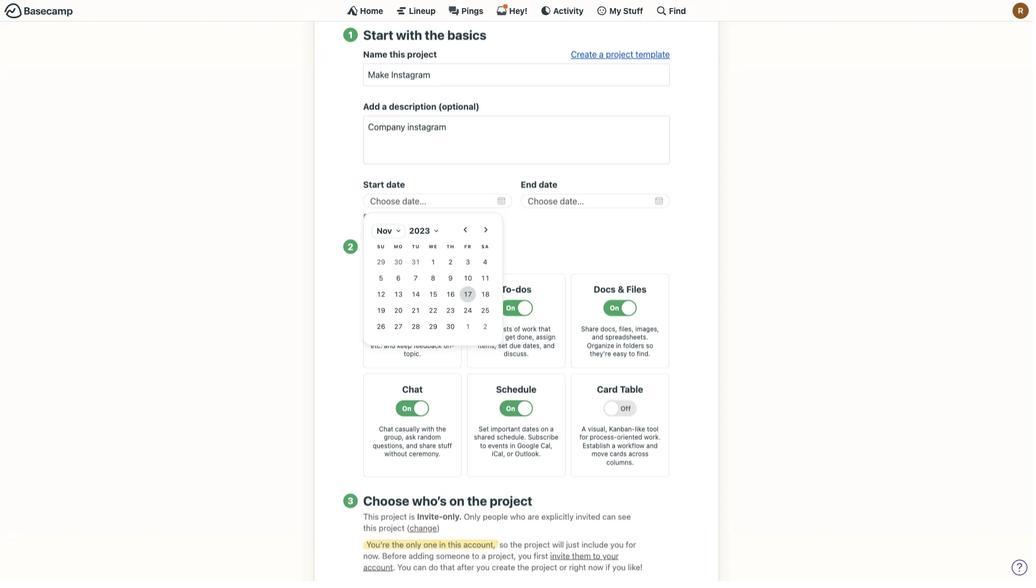 Task type: vqa. For each thing, say whether or not it's contained in the screenshot.


Task type: describe. For each thing, give the bounding box(es) containing it.
10
[[464, 274, 472, 282]]

to inside so the project will just include you for now. before adding someone to a project, you first
[[472, 551, 479, 560]]

table
[[620, 384, 643, 394]]

12
[[377, 290, 385, 298]]

and inside a visual, kanban-like tool for process-oriented work. establish a workflow and move cards across columns.
[[646, 442, 658, 449]]

process-
[[590, 433, 617, 441]]

you right include
[[610, 540, 624, 549]]

3 inside "3" button
[[466, 258, 470, 266]]

a right create
[[599, 49, 604, 60]]

17
[[464, 290, 472, 298]]

set
[[479, 425, 489, 433]]

or inside set important dates on a shared schedule. subscribe to events in google cal, ical, or outlook.
[[507, 450, 513, 458]]

set
[[498, 342, 508, 349]]

(
[[407, 523, 410, 533]]

that for work
[[539, 325, 551, 332]]

15 button
[[425, 286, 441, 302]]

project down start with the basics
[[407, 49, 437, 60]]

2 horizontal spatial this
[[448, 540, 461, 549]]

22
[[429, 306, 437, 314]]

stuff
[[438, 442, 452, 449]]

you're
[[366, 540, 390, 549]]

10 button
[[460, 270, 476, 286]]

0 vertical spatial 1
[[348, 29, 353, 40]]

0 vertical spatial can
[[379, 258, 392, 267]]

the inside chat casually with the group, ask random questions, and share stuff without ceremony.
[[436, 425, 446, 433]]

1 for the bottommost 1 button
[[466, 322, 470, 330]]

to inside set important dates on a shared schedule. subscribe to events in google cal, ical, or outlook.
[[480, 442, 486, 449]]

20
[[394, 306, 403, 314]]

shared
[[474, 433, 495, 441]]

1 vertical spatial 30 button
[[442, 318, 459, 335]]

26 button
[[373, 318, 389, 335]]

Name this project text field
[[363, 64, 670, 86]]

start date
[[363, 180, 405, 190]]

images,
[[635, 325, 659, 332]]

dos
[[516, 284, 531, 294]]

a right add
[[382, 102, 387, 112]]

start for start date
[[363, 180, 384, 190]]

5 button
[[373, 270, 389, 286]]

stuff
[[623, 6, 643, 15]]

my stuff
[[609, 6, 643, 15]]

dates inside set important dates on a shared schedule. subscribe to events in google cal, ical, or outlook.
[[522, 425, 539, 433]]

9
[[448, 274, 453, 282]]

remove dates link
[[363, 212, 415, 221]]

that for do
[[440, 562, 455, 572]]

only.
[[443, 512, 462, 521]]

19 button
[[373, 302, 389, 318]]

0 vertical spatial 1 button
[[425, 254, 441, 270]]

2 vertical spatial in
[[439, 540, 446, 549]]

12 button
[[373, 286, 389, 302]]

to inside make lists of work that needs to get done, assign items, set due dates, and discuss.
[[497, 333, 503, 341]]

they're
[[590, 350, 611, 358]]

fr
[[464, 244, 471, 249]]

pings
[[461, 6, 483, 15]]

invite them to your account link
[[363, 551, 619, 572]]

and inside share docs, files, images, and spreadsheets. organize in folders so they're easy to find.
[[592, 333, 603, 341]]

google
[[517, 442, 539, 449]]

docs
[[594, 284, 616, 294]]

account
[[363, 562, 393, 572]]

always
[[394, 258, 419, 267]]

0 vertical spatial 2
[[348, 241, 353, 252]]

tu
[[412, 244, 420, 249]]

23
[[446, 306, 455, 314]]

1 vertical spatial on
[[449, 493, 465, 508]]

16
[[446, 290, 455, 298]]

only
[[464, 512, 481, 521]]

30 for 30 "button" to the bottom
[[446, 322, 455, 330]]

17 button
[[460, 286, 476, 302]]

4
[[483, 258, 487, 266]]

organize
[[587, 342, 614, 349]]

a inside so the project will just include you for now. before adding someone to a project, you first
[[481, 551, 486, 560]]

1 vertical spatial tools
[[451, 258, 469, 267]]

1 horizontal spatial 2 button
[[477, 318, 493, 335]]

we
[[429, 244, 437, 249]]

folders
[[623, 342, 644, 349]]

work
[[522, 325, 537, 332]]

0 vertical spatial 29
[[377, 258, 385, 266]]

1 vertical spatial 3
[[348, 495, 353, 506]]

casually
[[395, 425, 420, 433]]

now.
[[363, 551, 380, 560]]

2023
[[409, 226, 430, 235]]

people
[[483, 512, 508, 521]]

0 horizontal spatial dates
[[395, 212, 415, 221]]

to-dos
[[501, 284, 531, 294]]

25
[[481, 306, 489, 314]]

so inside so the project will just include you for now. before adding someone to a project, you first
[[499, 540, 508, 549]]

in inside set important dates on a shared schedule. subscribe to events in google cal, ical, or outlook.
[[510, 442, 515, 449]]

chat for chat casually with the group, ask random questions, and share stuff without ceremony.
[[379, 425, 393, 433]]

15
[[429, 290, 437, 298]]

card table
[[597, 384, 643, 394]]

project down first
[[531, 562, 557, 572]]

ask
[[405, 433, 416, 441]]

my stuff button
[[596, 5, 643, 16]]

1 horizontal spatial you
[[397, 562, 411, 572]]

hey!
[[509, 6, 527, 15]]

in inside share docs, files, images, and spreadsheets. organize in folders so they're easy to find.
[[616, 342, 621, 349]]

ruby image
[[1013, 3, 1029, 19]]

name
[[363, 49, 387, 60]]

start with the basics
[[363, 27, 486, 42]]

30 for leftmost 30 "button"
[[394, 258, 403, 266]]

events
[[488, 442, 508, 449]]

files
[[626, 284, 646, 294]]

with inside chat casually with the group, ask random questions, and share stuff without ceremony.
[[422, 425, 434, 433]]

14 button
[[408, 286, 424, 302]]

cal,
[[541, 442, 552, 449]]

20 button
[[390, 302, 406, 318]]

1 vertical spatial 1 button
[[460, 318, 476, 335]]

message
[[379, 284, 418, 294]]

is
[[409, 512, 415, 521]]

1 horizontal spatial this
[[389, 49, 405, 60]]

one
[[423, 540, 437, 549]]

6
[[396, 274, 400, 282]]

kanban-
[[609, 425, 635, 433]]

discuss.
[[504, 350, 529, 358]]

description
[[389, 102, 436, 112]]

the down lineup
[[425, 27, 445, 42]]

so inside share docs, files, images, and spreadsheets. organize in folders so they're easy to find.
[[646, 342, 653, 349]]

end
[[521, 180, 537, 190]]

chat for chat
[[402, 384, 423, 394]]

project up who
[[490, 493, 532, 508]]

a inside set important dates on a shared schedule. subscribe to events in google cal, ical, or outlook.
[[550, 425, 554, 433]]

sa
[[481, 244, 489, 249]]

adding
[[409, 551, 434, 560]]

establish
[[583, 442, 610, 449]]

important
[[491, 425, 520, 433]]

project inside only people who are explicitly invited can see this project (
[[379, 523, 405, 533]]

etc.
[[371, 342, 382, 349]]



Task type: locate. For each thing, give the bounding box(es) containing it.
1 vertical spatial you
[[397, 562, 411, 572]]

and down "assign"
[[543, 342, 555, 349]]

with
[[396, 27, 422, 42], [422, 425, 434, 433]]

dates up 'subscribe' at the right bottom of page
[[522, 425, 539, 433]]

2 button down th
[[442, 254, 459, 270]]

find button
[[656, 5, 686, 16]]

move
[[592, 450, 608, 458]]

feedback
[[414, 342, 442, 349]]

0 vertical spatial that
[[539, 325, 551, 332]]

on up 'subscribe' at the right bottom of page
[[541, 425, 548, 433]]

this down this
[[363, 523, 377, 533]]

29 down su
[[377, 258, 385, 266]]

can up the 5 at the top left of page
[[379, 258, 392, 267]]

dates,
[[523, 342, 541, 349]]

date for end date
[[539, 180, 557, 190]]

1 horizontal spatial 29 button
[[425, 318, 441, 335]]

to down shared
[[480, 442, 486, 449]]

name this project
[[363, 49, 437, 60]]

just
[[566, 540, 579, 549]]

mo
[[394, 244, 403, 249]]

card
[[597, 384, 618, 394]]

a down the account, in the left bottom of the page
[[481, 551, 486, 560]]

a up cards
[[612, 442, 615, 449]]

with up name this project
[[396, 27, 422, 42]]

0 horizontal spatial 3
[[348, 495, 353, 506]]

28
[[412, 322, 420, 330]]

that down someone
[[440, 562, 455, 572]]

1 vertical spatial start
[[363, 180, 384, 190]]

1 horizontal spatial 30
[[446, 322, 455, 330]]

message board
[[379, 284, 446, 294]]

your up if
[[603, 551, 619, 560]]

in right one
[[439, 540, 446, 549]]

to up now
[[593, 551, 600, 560]]

0 horizontal spatial 2
[[348, 241, 353, 252]]

2 date from the left
[[539, 180, 557, 190]]

0 horizontal spatial 1 button
[[425, 254, 441, 270]]

project,
[[488, 551, 516, 560]]

0 vertical spatial choose
[[363, 239, 409, 254]]

0 vertical spatial change
[[421, 258, 448, 267]]

dates up 2023
[[395, 212, 415, 221]]

0 horizontal spatial 29
[[377, 258, 385, 266]]

1 vertical spatial or
[[559, 562, 567, 572]]

to up set on the left of page
[[497, 333, 503, 341]]

0 horizontal spatial chat
[[379, 425, 393, 433]]

the up only on the left bottom
[[467, 493, 487, 508]]

0 vertical spatial 2 button
[[442, 254, 459, 270]]

project
[[407, 49, 437, 60], [606, 49, 633, 60], [490, 493, 532, 508], [381, 512, 407, 521], [379, 523, 405, 533], [524, 540, 550, 549], [531, 562, 557, 572]]

choose
[[363, 239, 409, 254], [363, 493, 409, 508]]

30 button down mo
[[390, 254, 406, 270]]

on up only. on the left bottom of page
[[449, 493, 465, 508]]

1 down home link
[[348, 29, 353, 40]]

on-
[[444, 342, 454, 349]]

and inside post announcements, pitch ideas, progress updates, etc. and keep feedback on- topic.
[[384, 342, 395, 349]]

su
[[377, 244, 385, 249]]

you right '.'
[[397, 562, 411, 572]]

0 vertical spatial 3
[[466, 258, 470, 266]]

1 vertical spatial chat
[[379, 425, 393, 433]]

0 horizontal spatial 30 button
[[390, 254, 406, 270]]

1 horizontal spatial so
[[646, 342, 653, 349]]

date for start date
[[386, 180, 405, 190]]

choose for choose your tools
[[363, 239, 409, 254]]

22 button
[[425, 302, 441, 318]]

1 horizontal spatial 1 button
[[460, 318, 476, 335]]

0 horizontal spatial 30
[[394, 258, 403, 266]]

1 vertical spatial your
[[603, 551, 619, 560]]

1 horizontal spatial that
[[539, 325, 551, 332]]

2 start from the top
[[363, 180, 384, 190]]

for up like!
[[626, 540, 636, 549]]

and down ask
[[406, 442, 417, 449]]

make
[[482, 325, 498, 332]]

this
[[363, 512, 379, 521]]

tools up 10
[[451, 258, 469, 267]]

2 horizontal spatial can
[[602, 512, 616, 521]]

0 horizontal spatial 1
[[348, 29, 353, 40]]

29 button down 22
[[425, 318, 441, 335]]

invited
[[576, 512, 600, 521]]

share docs, files, images, and spreadsheets. organize in folders so they're easy to find.
[[581, 325, 659, 358]]

a inside a visual, kanban-like tool for process-oriented work. establish a workflow and move cards across columns.
[[612, 442, 615, 449]]

who's
[[412, 493, 447, 508]]

basics
[[447, 27, 486, 42]]

you right after
[[476, 562, 490, 572]]

tools right we
[[442, 239, 472, 254]]

change up 8
[[421, 258, 448, 267]]

find.
[[637, 350, 650, 358]]

29 up the updates,
[[429, 322, 437, 330]]

so up the find.
[[646, 342, 653, 349]]

the up the random
[[436, 425, 446, 433]]

main element
[[0, 0, 1033, 22]]

0 vertical spatial start
[[363, 27, 393, 42]]

template
[[636, 49, 670, 60]]

work.
[[644, 433, 661, 441]]

0 vertical spatial with
[[396, 27, 422, 42]]

for down the a
[[580, 433, 588, 441]]

1 horizontal spatial dates
[[522, 425, 539, 433]]

for inside a visual, kanban-like tool for process-oriented work. establish a workflow and move cards across columns.
[[580, 433, 588, 441]]

1 down 24 button
[[466, 322, 470, 330]]

or right ical,
[[507, 450, 513, 458]]

2 vertical spatial this
[[448, 540, 461, 549]]

0 horizontal spatial 29 button
[[373, 254, 389, 270]]

Add a description (optional) text field
[[363, 116, 670, 164]]

a up 'subscribe' at the right bottom of page
[[550, 425, 554, 433]]

date up remove dates on the left top of page
[[386, 180, 405, 190]]

to inside share docs, files, images, and spreadsheets. organize in folders so they're easy to find.
[[629, 350, 635, 358]]

11
[[481, 274, 489, 282]]

1 vertical spatial 30
[[446, 322, 455, 330]]

2 horizontal spatial 1
[[466, 322, 470, 330]]

1 vertical spatial 2 button
[[477, 318, 493, 335]]

your inside invite them to your account
[[603, 551, 619, 560]]

can
[[379, 258, 392, 267], [602, 512, 616, 521], [413, 562, 426, 572]]

0 vertical spatial in
[[616, 342, 621, 349]]

and inside chat casually with the group, ask random questions, and share stuff without ceremony.
[[406, 442, 417, 449]]

start up remove
[[363, 180, 384, 190]]

post announcements, pitch ideas, progress updates, etc. and keep feedback on- topic.
[[371, 325, 454, 358]]

30 down 23 button
[[446, 322, 455, 330]]

1 vertical spatial for
[[626, 540, 636, 549]]

the inside so the project will just include you for now. before adding someone to a project, you first
[[510, 540, 522, 549]]

project left is
[[381, 512, 407, 521]]

this project is invite-only.
[[363, 512, 462, 521]]

a
[[582, 425, 586, 433]]

30 down mo
[[394, 258, 403, 266]]

for inside so the project will just include you for now. before adding someone to a project, you first
[[626, 540, 636, 549]]

0 vertical spatial dates
[[395, 212, 415, 221]]

0 horizontal spatial this
[[363, 523, 377, 533]]

1 horizontal spatial 30 button
[[442, 318, 459, 335]]

1 horizontal spatial 1
[[431, 258, 435, 266]]

1 horizontal spatial for
[[626, 540, 636, 549]]

2 button down 25
[[477, 318, 493, 335]]

18 button
[[477, 286, 493, 302]]

2 horizontal spatial 2
[[483, 322, 487, 330]]

and down work.
[[646, 442, 658, 449]]

can down adding
[[413, 562, 426, 572]]

subscribe
[[528, 433, 558, 441]]

29 button
[[373, 254, 389, 270], [425, 318, 441, 335]]

0 horizontal spatial or
[[507, 450, 513, 458]]

1 horizontal spatial chat
[[402, 384, 423, 394]]

0 vertical spatial your
[[412, 239, 439, 254]]

your up you can always change tools later.
[[412, 239, 439, 254]]

7
[[414, 274, 418, 282]]

the up project,
[[510, 540, 522, 549]]

2 choose date… field from the left
[[521, 194, 670, 208]]

0 vertical spatial so
[[646, 342, 653, 349]]

2 left su
[[348, 241, 353, 252]]

so up project,
[[499, 540, 508, 549]]

start for start with the basics
[[363, 27, 393, 42]]

1 button down we
[[425, 254, 441, 270]]

14
[[412, 290, 420, 298]]

1 choose from the top
[[363, 239, 409, 254]]

with up the random
[[422, 425, 434, 433]]

1 for topmost 1 button
[[431, 258, 435, 266]]

0 vertical spatial for
[[580, 433, 588, 441]]

or down "invite"
[[559, 562, 567, 572]]

1 horizontal spatial 3
[[466, 258, 470, 266]]

1 vertical spatial 29
[[429, 322, 437, 330]]

1 horizontal spatial on
[[541, 425, 548, 433]]

project inside so the project will just include you for now. before adding someone to a project, you first
[[524, 540, 550, 549]]

end date
[[521, 180, 557, 190]]

1 horizontal spatial date
[[539, 180, 557, 190]]

you up ". you can do that after you create the project or right now if you like!"
[[518, 551, 532, 560]]

pings button
[[449, 5, 483, 16]]

choose for choose who's on the project
[[363, 493, 409, 508]]

that inside make lists of work that needs to get done, assign items, set due dates, and discuss.
[[539, 325, 551, 332]]

to down the account, in the left bottom of the page
[[472, 551, 479, 560]]

to inside invite them to your account
[[593, 551, 600, 560]]

1 vertical spatial 2
[[448, 258, 453, 266]]

and inside make lists of work that needs to get done, assign items, set due dates, and discuss.
[[543, 342, 555, 349]]

2 down th
[[448, 258, 453, 266]]

0 vertical spatial or
[[507, 450, 513, 458]]

1 horizontal spatial in
[[510, 442, 515, 449]]

1 date from the left
[[386, 180, 405, 190]]

1 vertical spatial that
[[440, 562, 455, 572]]

0 horizontal spatial choose date… field
[[363, 194, 512, 208]]

my
[[609, 6, 621, 15]]

home
[[360, 6, 383, 15]]

needs
[[477, 333, 495, 341]]

0 vertical spatial on
[[541, 425, 548, 433]]

0 vertical spatial chat
[[402, 384, 423, 394]]

account,
[[463, 540, 495, 549]]

0 vertical spatial 29 button
[[373, 254, 389, 270]]

choose down nov
[[363, 239, 409, 254]]

0 vertical spatial 30
[[394, 258, 403, 266]]

do
[[429, 562, 438, 572]]

24 button
[[460, 302, 476, 318]]

1 down we
[[431, 258, 435, 266]]

make lists of work that needs to get done, assign items, set due dates, and discuss.
[[477, 325, 556, 358]]

1 vertical spatial choose
[[363, 493, 409, 508]]

start up name
[[363, 27, 393, 42]]

change link
[[410, 523, 437, 533]]

chat up group, at the left bottom of page
[[379, 425, 393, 433]]

that up "assign"
[[539, 325, 551, 332]]

chat inside chat casually with the group, ask random questions, and share stuff without ceremony.
[[379, 425, 393, 433]]

19
[[377, 306, 385, 314]]

chat
[[402, 384, 423, 394], [379, 425, 393, 433]]

13 button
[[390, 286, 406, 302]]

home link
[[347, 5, 383, 16]]

find
[[669, 6, 686, 15]]

Choose date… field
[[363, 194, 512, 208], [521, 194, 670, 208]]

0 horizontal spatial 2 button
[[442, 254, 459, 270]]

1 vertical spatial dates
[[522, 425, 539, 433]]

before
[[382, 551, 406, 560]]

2 up needs
[[483, 322, 487, 330]]

1 vertical spatial change
[[410, 523, 437, 533]]

3 button
[[460, 254, 476, 270]]

1 vertical spatial can
[[602, 512, 616, 521]]

a
[[599, 49, 604, 60], [382, 102, 387, 112], [550, 425, 554, 433], [612, 442, 615, 449], [481, 551, 486, 560]]

oriented
[[617, 433, 642, 441]]

first
[[534, 551, 548, 560]]

27
[[394, 322, 403, 330]]

(optional)
[[438, 102, 479, 112]]

on inside set important dates on a shared schedule. subscribe to events in google cal, ical, or outlook.
[[541, 425, 548, 433]]

in down schedule.
[[510, 442, 515, 449]]

0 horizontal spatial date
[[386, 180, 405, 190]]

spreadsheets.
[[605, 333, 648, 341]]

30 button down 23
[[442, 318, 459, 335]]

0 vertical spatial you
[[363, 258, 377, 267]]

this inside only people who are explicitly invited can see this project (
[[363, 523, 377, 533]]

can left "see"
[[602, 512, 616, 521]]

0 horizontal spatial your
[[412, 239, 439, 254]]

and down ideas,
[[384, 342, 395, 349]]

1 vertical spatial 1
[[431, 258, 435, 266]]

this right name
[[389, 49, 405, 60]]

1 choose date… field from the left
[[363, 194, 512, 208]]

chat down topic.
[[402, 384, 423, 394]]

project left (
[[379, 523, 405, 533]]

1 horizontal spatial choose date… field
[[521, 194, 670, 208]]

see
[[618, 512, 631, 521]]

1 vertical spatial with
[[422, 425, 434, 433]]

1 horizontal spatial 2
[[448, 258, 453, 266]]

include
[[582, 540, 608, 549]]

the
[[425, 27, 445, 42], [436, 425, 446, 433], [467, 493, 487, 508], [392, 540, 404, 549], [510, 540, 522, 549], [517, 562, 529, 572]]

a visual, kanban-like tool for process-oriented work. establish a workflow and move cards across columns.
[[580, 425, 661, 466]]

1 vertical spatial so
[[499, 540, 508, 549]]

will
[[552, 540, 564, 549]]

2 vertical spatial can
[[413, 562, 426, 572]]

1 horizontal spatial your
[[603, 551, 619, 560]]

1 start from the top
[[363, 27, 393, 42]]

without
[[384, 450, 407, 458]]

0 horizontal spatial in
[[439, 540, 446, 549]]

switch accounts image
[[4, 3, 73, 19]]

to-
[[501, 284, 516, 294]]

1 vertical spatial this
[[363, 523, 377, 533]]

project up first
[[524, 540, 550, 549]]

)
[[437, 523, 440, 533]]

you right if
[[612, 562, 626, 572]]

can inside only people who are explicitly invited can see this project (
[[602, 512, 616, 521]]

1 vertical spatial in
[[510, 442, 515, 449]]

the up the before
[[392, 540, 404, 549]]

or
[[507, 450, 513, 458], [559, 562, 567, 572]]

1 vertical spatial 29 button
[[425, 318, 441, 335]]

workflow
[[617, 442, 645, 449]]

date right end
[[539, 180, 557, 190]]

1 horizontal spatial can
[[413, 562, 426, 572]]

the right create at left bottom
[[517, 562, 529, 572]]

1 horizontal spatial 29
[[429, 322, 437, 330]]

project left template
[[606, 49, 633, 60]]

change down invite-
[[410, 523, 437, 533]]

and
[[592, 333, 603, 341], [384, 342, 395, 349], [543, 342, 555, 349], [406, 442, 417, 449], [646, 442, 658, 449]]

only people who are explicitly invited can see this project (
[[363, 512, 631, 533]]

2 horizontal spatial in
[[616, 342, 621, 349]]

2 choose from the top
[[363, 493, 409, 508]]

to down folders
[[629, 350, 635, 358]]

29 button down su
[[373, 254, 389, 270]]

0 horizontal spatial you
[[363, 258, 377, 267]]

like
[[635, 425, 645, 433]]

are
[[528, 512, 539, 521]]

0 horizontal spatial that
[[440, 562, 455, 572]]

choose up this
[[363, 493, 409, 508]]

easy
[[613, 350, 627, 358]]

1 horizontal spatial or
[[559, 562, 567, 572]]

in
[[616, 342, 621, 349], [510, 442, 515, 449], [439, 540, 446, 549]]

share
[[419, 442, 436, 449]]

2 vertical spatial 1
[[466, 322, 470, 330]]

them
[[572, 551, 591, 560]]

done,
[[517, 333, 534, 341]]

this up someone
[[448, 540, 461, 549]]

2 vertical spatial 2
[[483, 322, 487, 330]]

so
[[646, 342, 653, 349], [499, 540, 508, 549]]

you up 5 button
[[363, 258, 377, 267]]

in up easy
[[616, 342, 621, 349]]

1 button down 24
[[460, 318, 476, 335]]

and up organize
[[592, 333, 603, 341]]

0 horizontal spatial so
[[499, 540, 508, 549]]

24
[[464, 306, 472, 314]]

0 vertical spatial tools
[[442, 239, 472, 254]]



